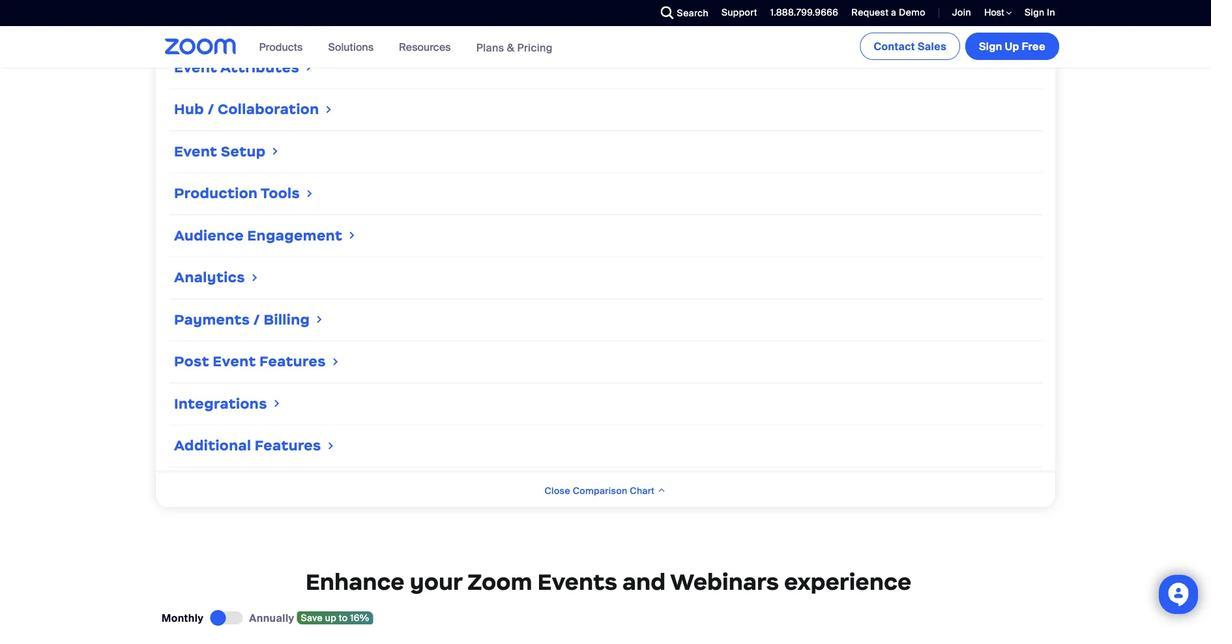 Task type: vqa. For each thing, say whether or not it's contained in the screenshot.
the topmost Sign
yes



Task type: locate. For each thing, give the bounding box(es) containing it.
collaboration
[[218, 100, 319, 118]]

right image for hub / collaboration
[[324, 103, 334, 116]]

hub / collaboration cell
[[169, 94, 1043, 125]]

right image inside integrations "cell"
[[272, 397, 282, 410]]

sign left "up"
[[980, 39, 1003, 53]]

event for event attributes
[[174, 58, 217, 76]]

payments / billing cell
[[169, 305, 1043, 336]]

banner
[[149, 26, 1062, 69]]

16%
[[350, 612, 369, 624]]

right image inside the "additional features" cell
[[326, 439, 337, 452]]

sales
[[918, 39, 947, 53]]

0 horizontal spatial included image
[[488, 17, 505, 33]]

analytics cell
[[169, 263, 1043, 294]]

right image
[[304, 61, 315, 74], [324, 103, 334, 116], [305, 187, 315, 200], [347, 229, 358, 242], [250, 271, 260, 284], [330, 355, 341, 368], [272, 397, 282, 410], [326, 439, 337, 452]]

solutions
[[328, 40, 374, 54]]

/ left billing
[[254, 311, 260, 328]]

1.888.799.9666 button
[[761, 0, 842, 26], [771, 7, 839, 19]]

enhance
[[306, 568, 405, 596]]

cell up 'demo' on the right of page
[[824, 0, 1043, 1]]

right image for audience engagement
[[347, 229, 358, 242]]

request
[[852, 7, 889, 19]]

demo
[[899, 7, 926, 19]]

tools
[[261, 185, 300, 202]]

sign left in
[[1025, 7, 1045, 19]]

features
[[287, 19, 332, 32], [260, 353, 326, 370], [255, 437, 321, 455]]

and
[[623, 568, 666, 596]]

right image inside the hub / collaboration cell
[[324, 103, 334, 116]]

2 included image from the left
[[706, 17, 724, 33]]

sign up free
[[980, 39, 1046, 53]]

chart
[[630, 485, 655, 497]]

resources button
[[399, 26, 457, 68]]

right image inside event setup cell
[[270, 145, 281, 158]]

right image for payments / billing
[[314, 313, 325, 326]]

right image right setup
[[270, 145, 281, 158]]

/ right hub
[[208, 100, 214, 118]]

right image right billing
[[314, 313, 325, 326]]

1.888.799.9666
[[771, 7, 839, 19]]

product information navigation
[[250, 26, 563, 69]]

1 vertical spatial right image
[[314, 313, 325, 326]]

engagement
[[247, 227, 343, 244]]

included image
[[488, 17, 505, 33], [706, 17, 724, 33], [925, 17, 942, 33]]

0 vertical spatial event
[[174, 58, 217, 76]]

2 vertical spatial features
[[255, 437, 321, 455]]

/ inside cell
[[208, 100, 214, 118]]

0 vertical spatial /
[[208, 100, 214, 118]]

0 horizontal spatial /
[[208, 100, 214, 118]]

right image inside payments / billing cell
[[314, 313, 325, 326]]

contact sales link
[[860, 33, 961, 60]]

search button
[[651, 0, 712, 26]]

/ for billing
[[254, 311, 260, 328]]

0 vertical spatial sign
[[1025, 7, 1045, 19]]

plans
[[476, 41, 504, 54]]

plans & pricing link
[[476, 41, 553, 54], [476, 41, 553, 54]]

post event features
[[174, 353, 326, 370]]

solutions button
[[328, 26, 380, 68]]

right image inside analytics cell
[[250, 271, 260, 284]]

production tools
[[174, 185, 300, 202]]

analytics
[[174, 269, 245, 286]]

sign for sign up free
[[980, 39, 1003, 53]]

join
[[953, 7, 972, 19]]

up
[[325, 612, 337, 624]]

&
[[507, 41, 515, 54]]

/ for collaboration
[[208, 100, 214, 118]]

/ inside cell
[[254, 311, 260, 328]]

3 included image from the left
[[925, 17, 942, 33]]

right image
[[270, 145, 281, 158], [314, 313, 325, 326]]

0 vertical spatial right image
[[270, 145, 281, 158]]

event down hub
[[174, 143, 217, 160]]

request a demo link
[[842, 0, 929, 26], [852, 7, 926, 19]]

to
[[339, 612, 348, 624]]

sign in link
[[1015, 0, 1062, 26], [1025, 7, 1056, 19]]

/
[[208, 100, 214, 118], [254, 311, 260, 328]]

0 horizontal spatial right image
[[270, 145, 281, 158]]

request a demo
[[852, 7, 926, 19]]

audience engagement
[[174, 227, 343, 244]]

cell up search
[[606, 0, 824, 1]]

event attributes
[[174, 58, 299, 76]]

right image for event attributes
[[304, 61, 315, 74]]

event
[[174, 58, 217, 76], [174, 143, 217, 160], [213, 353, 256, 370]]

0 horizontal spatial sign
[[980, 39, 1003, 53]]

sign inside button
[[980, 39, 1003, 53]]

save
[[301, 612, 323, 624]]

support link
[[712, 0, 761, 26], [722, 7, 758, 19]]

products button
[[259, 26, 309, 68]]

1 vertical spatial sign
[[980, 39, 1003, 53]]

cell
[[606, 0, 824, 1], [824, 0, 1043, 1]]

right image inside event attributes cell
[[304, 61, 315, 74]]

2 horizontal spatial included image
[[925, 17, 942, 33]]

right image inside the audience engagement cell
[[347, 229, 358, 242]]

in-
[[230, 19, 244, 32]]

join link
[[943, 0, 975, 26], [953, 7, 972, 19]]

event right post
[[213, 353, 256, 370]]

support
[[722, 7, 758, 19]]

search
[[677, 7, 709, 19]]

interactive
[[174, 19, 228, 32]]

right image inside post event features cell
[[330, 355, 341, 368]]

1 horizontal spatial right image
[[314, 313, 325, 326]]

additional features cell
[[169, 431, 1043, 462]]

event down zoom logo
[[174, 58, 217, 76]]

1 vertical spatial event
[[174, 143, 217, 160]]

1 horizontal spatial /
[[254, 311, 260, 328]]

meetings navigation
[[858, 26, 1062, 63]]

annually save up to 16%
[[249, 611, 369, 625]]

free
[[1022, 39, 1046, 53]]

event setup
[[174, 143, 266, 160]]

1 vertical spatial /
[[254, 311, 260, 328]]

setup
[[221, 143, 266, 160]]

sign
[[1025, 7, 1045, 19], [980, 39, 1003, 53]]

1 horizontal spatial included image
[[706, 17, 724, 33]]

right image inside production tools 'cell'
[[305, 187, 315, 200]]

banner containing contact sales
[[149, 26, 1062, 69]]

contact
[[874, 39, 916, 53]]

1 horizontal spatial sign
[[1025, 7, 1045, 19]]



Task type: describe. For each thing, give the bounding box(es) containing it.
interactive in-session features
[[174, 19, 332, 32]]

1 included image from the left
[[488, 17, 505, 33]]

integrations cell
[[169, 389, 1043, 420]]

session
[[244, 19, 285, 32]]

post
[[174, 353, 209, 370]]

audience
[[174, 227, 244, 244]]

hub / collaboration
[[174, 100, 319, 118]]

0 vertical spatial features
[[287, 19, 332, 32]]

host button
[[985, 7, 1012, 19]]

annually
[[249, 611, 294, 625]]

experience
[[785, 568, 912, 596]]

contact sales
[[874, 39, 947, 53]]

1 vertical spatial features
[[260, 353, 326, 370]]

event for event setup
[[174, 143, 217, 160]]

hub
[[174, 100, 204, 118]]

right image for additional features
[[326, 439, 337, 452]]

payments / billing
[[174, 311, 310, 328]]

audience engagement cell
[[169, 220, 1043, 251]]

products
[[259, 40, 303, 54]]

additional
[[174, 437, 251, 455]]

up
[[1005, 39, 1020, 53]]

monthly
[[162, 611, 204, 625]]

right image for post event features
[[330, 355, 341, 368]]

your
[[410, 568, 462, 596]]

right image for analytics
[[250, 271, 260, 284]]

right image for integrations
[[272, 397, 282, 410]]

join link left host
[[943, 0, 975, 26]]

attributes
[[220, 58, 299, 76]]

resources
[[399, 40, 451, 54]]

host
[[985, 7, 1007, 19]]

webinars
[[671, 568, 779, 596]]

post event features cell
[[169, 347, 1043, 378]]

billing
[[264, 311, 310, 328]]

production tools cell
[[169, 178, 1043, 209]]

sign in
[[1025, 7, 1056, 19]]

event attributes cell
[[169, 52, 1043, 83]]

zoom logo image
[[165, 38, 236, 55]]

right image for event setup
[[270, 145, 281, 158]]

integrations
[[174, 395, 267, 413]]

2 cell from the left
[[824, 0, 1043, 1]]

additional features
[[174, 437, 321, 455]]

plans & pricing
[[476, 41, 553, 54]]

join link up meetings navigation
[[953, 7, 972, 19]]

comparison
[[573, 485, 628, 497]]

close
[[545, 485, 571, 497]]

events
[[538, 568, 618, 596]]

in
[[1047, 7, 1056, 19]]

a
[[892, 7, 897, 19]]

payments
[[174, 311, 250, 328]]

sign up free button
[[966, 33, 1060, 60]]

event setup cell
[[169, 136, 1043, 167]]

right image for production tools
[[305, 187, 315, 200]]

2 vertical spatial event
[[213, 353, 256, 370]]

production
[[174, 185, 258, 202]]

1 cell from the left
[[606, 0, 824, 1]]

close comparison chart
[[545, 485, 657, 497]]

sign for sign in
[[1025, 7, 1045, 19]]

pricing
[[517, 41, 553, 54]]

zoom
[[468, 568, 533, 596]]

enhance your zoom events and webinars experience
[[306, 568, 912, 596]]



